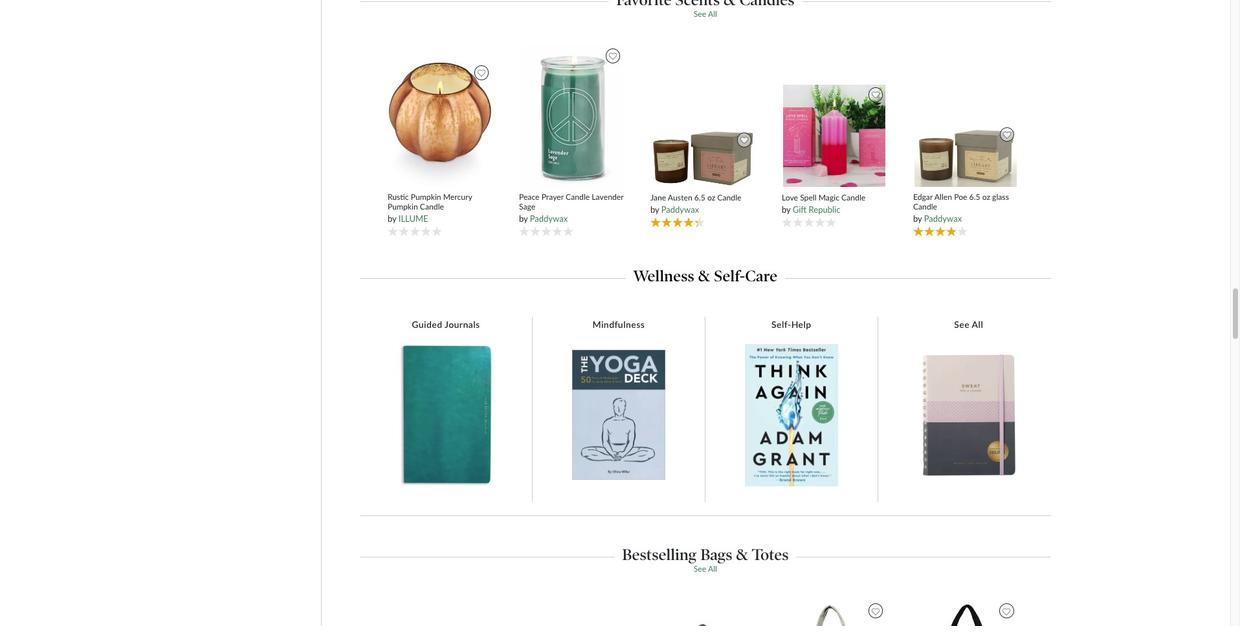 Task type: locate. For each thing, give the bounding box(es) containing it.
1 horizontal spatial 6.5
[[970, 192, 981, 202]]

1 vertical spatial see
[[955, 319, 970, 330]]

pumpkin down rustic
[[388, 202, 418, 212]]

1 horizontal spatial paddywax link
[[662, 205, 700, 215]]

0 horizontal spatial paddywax link
[[530, 214, 568, 224]]

by inside love spell magic candle by gift republic
[[782, 205, 791, 215]]

self-
[[715, 268, 746, 286], [772, 319, 792, 330]]

help
[[792, 319, 812, 330]]

oz
[[983, 192, 991, 202], [708, 193, 716, 203]]

& right bags
[[737, 546, 749, 565]]

&
[[699, 268, 711, 286], [737, 546, 749, 565]]

all
[[708, 9, 718, 19], [972, 319, 984, 330], [708, 565, 718, 575]]

paddywax down austen on the top right of page
[[662, 205, 700, 215]]

allen
[[935, 192, 953, 202]]

0 horizontal spatial paddywax
[[530, 214, 568, 224]]

love spell magic candle image
[[783, 84, 887, 188]]

edgar allen poe 6.5 oz glass candle link
[[914, 192, 1019, 212]]

1 vertical spatial &
[[737, 546, 749, 565]]

1 horizontal spatial paddywax
[[662, 205, 700, 215]]

by inside edgar allen poe 6.5 oz glass candle by paddywax
[[914, 214, 922, 224]]

self- inside wellness & self-care section
[[715, 268, 746, 286]]

paddywax link down the allen
[[925, 214, 962, 224]]

see all
[[694, 9, 718, 19], [955, 319, 984, 330]]

0 horizontal spatial self-
[[715, 268, 746, 286]]

lavender
[[592, 192, 624, 202]]

paddywax inside jane austen 6.5 oz candle by paddywax
[[662, 205, 700, 215]]

paddywax
[[662, 205, 700, 215], [530, 214, 568, 224], [925, 214, 962, 224]]

see all image
[[923, 355, 1016, 477]]

6.5 right austen on the top right of page
[[695, 193, 706, 203]]

by
[[651, 205, 660, 215], [782, 205, 791, 215], [388, 214, 397, 224], [519, 214, 528, 224], [914, 214, 922, 224]]

0 vertical spatial &
[[699, 268, 711, 286]]

bags
[[701, 546, 733, 565]]

candle down jane austen 6.5 oz candle image
[[718, 193, 742, 203]]

jane
[[651, 193, 666, 203]]

candle down edgar
[[914, 202, 938, 212]]

wellness
[[634, 268, 695, 286]]

by inside rustic pumpkin mercury pumpkin candle by illume
[[388, 214, 397, 224]]

candle right prayer
[[566, 192, 590, 202]]

0 horizontal spatial see all
[[694, 9, 718, 19]]

paddywax link down prayer
[[530, 214, 568, 224]]

by inside peace prayer candle lavender sage by paddywax
[[519, 214, 528, 224]]

peace
[[519, 192, 540, 202]]

0 vertical spatial all
[[708, 9, 718, 19]]

2 vertical spatial see
[[694, 565, 707, 575]]

0 horizontal spatial oz
[[708, 193, 716, 203]]

by down sage
[[519, 214, 528, 224]]

6.5 inside edgar allen poe 6.5 oz glass candle by paddywax
[[970, 192, 981, 202]]

spell
[[801, 193, 817, 203]]

0 horizontal spatial 6.5
[[695, 193, 706, 203]]

0 horizontal spatial &
[[699, 268, 711, 286]]

rustic pumpkin mercury pumpkin candle link
[[388, 192, 493, 212]]

0 vertical spatial self-
[[715, 268, 746, 286]]

candle
[[566, 192, 590, 202], [718, 193, 742, 203], [842, 193, 866, 203], [420, 202, 444, 212], [914, 202, 938, 212]]

candle inside rustic pumpkin mercury pumpkin candle by illume
[[420, 202, 444, 212]]

2 vertical spatial see all link
[[694, 565, 718, 575]]

paddywax link for jane austen 6.5 oz candle by paddywax
[[662, 205, 700, 215]]

gift republic link
[[793, 205, 841, 215]]

candle up the illume on the top left of the page
[[420, 202, 444, 212]]

gift
[[793, 205, 807, 215]]

see
[[694, 9, 707, 19], [955, 319, 970, 330], [694, 565, 707, 575]]

1 horizontal spatial oz
[[983, 192, 991, 202]]

0 vertical spatial see all
[[694, 9, 718, 19]]

2 horizontal spatial paddywax
[[925, 214, 962, 224]]

paddywax down prayer
[[530, 214, 568, 224]]

1 horizontal spatial &
[[737, 546, 749, 565]]

sage
[[519, 202, 536, 212]]

pumpkin
[[411, 192, 441, 202], [388, 202, 418, 212]]

by inside jane austen 6.5 oz candle by paddywax
[[651, 205, 660, 215]]

paddywax link
[[662, 205, 700, 215], [530, 214, 568, 224], [925, 214, 962, 224]]

2 horizontal spatial paddywax link
[[925, 214, 962, 224]]

by down edgar
[[914, 214, 922, 224]]

candle inside peace prayer candle lavender sage by paddywax
[[566, 192, 590, 202]]

paddywax link for peace prayer candle lavender sage by paddywax
[[530, 214, 568, 224]]

self help image
[[745, 344, 839, 487]]

paddywax inside peace prayer candle lavender sage by paddywax
[[530, 214, 568, 224]]

1 vertical spatial self-
[[772, 319, 792, 330]]

candle right magic
[[842, 193, 866, 203]]

care
[[746, 268, 778, 286]]

republic
[[809, 205, 841, 215]]

1 horizontal spatial self-
[[772, 319, 792, 330]]

by down jane at the right top of page
[[651, 205, 660, 215]]

guided journals
[[412, 319, 480, 330]]

glass
[[993, 192, 1010, 202]]

see all link
[[694, 9, 718, 19], [948, 319, 990, 331], [694, 565, 718, 575]]

wellness & self-care section
[[360, 264, 1052, 286]]

poe
[[955, 192, 968, 202]]

pumpkin up the illume on the top left of the page
[[411, 192, 441, 202]]

jane austen 6.5 oz candle image
[[652, 129, 755, 188]]

6.5 right poe
[[970, 192, 981, 202]]

illume
[[399, 214, 428, 224]]

6.5
[[970, 192, 981, 202], [695, 193, 706, 203]]

by down the love
[[782, 205, 791, 215]]

paddywax link down austen on the top right of page
[[662, 205, 700, 215]]

journals
[[445, 319, 480, 330]]

paddywax down the allen
[[925, 214, 962, 224]]

paddywax inside edgar allen poe 6.5 oz glass candle by paddywax
[[925, 214, 962, 224]]

magic
[[819, 193, 840, 203]]

edgar allen poe 6.5 oz glass candle image
[[915, 124, 1018, 188]]

6.5 inside jane austen 6.5 oz candle by paddywax
[[695, 193, 706, 203]]

oz left glass
[[983, 192, 991, 202]]

love spell magic candle by gift republic
[[782, 193, 866, 215]]

1 horizontal spatial see all
[[955, 319, 984, 330]]

by left the illume on the top left of the page
[[388, 214, 397, 224]]

peace prayer candle lavender sage by paddywax
[[519, 192, 624, 224]]

2 vertical spatial all
[[708, 565, 718, 575]]

& right the 'wellness'
[[699, 268, 711, 286]]

totes
[[752, 546, 789, 565]]

oz right austen on the top right of page
[[708, 193, 716, 203]]

guided
[[412, 319, 443, 330]]



Task type: vqa. For each thing, say whether or not it's contained in the screenshot.
glass
yes



Task type: describe. For each thing, give the bounding box(es) containing it.
100% cotton black canvas tote with gold colour print image
[[915, 601, 1018, 627]]

& inside section
[[699, 268, 711, 286]]

love
[[782, 193, 799, 203]]

love spell magic candle link
[[782, 193, 888, 203]]

self- inside self-help link
[[772, 319, 792, 330]]

candle inside edgar allen poe 6.5 oz glass candle by paddywax
[[914, 202, 938, 212]]

oz inside edgar allen poe 6.5 oz glass candle by paddywax
[[983, 192, 991, 202]]

austen
[[668, 193, 693, 203]]

candle inside love spell magic candle by gift republic
[[842, 193, 866, 203]]

wellness & self-care
[[634, 268, 778, 286]]

edgar
[[914, 192, 933, 202]]

by for rustic pumpkin mercury pumpkin candle by illume
[[388, 214, 397, 224]]

all inside bestselling bags & totes see all
[[708, 565, 718, 575]]

mercury
[[443, 192, 472, 202]]

0 vertical spatial see all link
[[694, 9, 718, 19]]

peace prayer candle lavender sage link
[[519, 192, 625, 212]]

paddywax for jane austen 6.5 oz candle by paddywax
[[662, 205, 700, 215]]

jane austen 6.5 oz candle by paddywax
[[651, 193, 742, 215]]

mindfulness image
[[572, 351, 666, 481]]

1 vertical spatial see all
[[955, 319, 984, 330]]

rustic pumpkin mercury pumpkin candle by illume
[[388, 192, 472, 224]]

0 vertical spatial pumpkin
[[411, 192, 441, 202]]

100% cotton grey canvas tote with natural colour print image
[[783, 601, 887, 627]]

paddywax for peace prayer candle lavender sage by paddywax
[[530, 214, 568, 224]]

prayer
[[542, 192, 564, 202]]

candle inside jane austen 6.5 oz candle by paddywax
[[718, 193, 742, 203]]

& inside bestselling bags & totes see all
[[737, 546, 749, 565]]

bestselling
[[622, 546, 697, 565]]

guided journals image
[[400, 344, 493, 487]]

by for jane austen 6.5 oz candle by paddywax
[[651, 205, 660, 215]]

1 vertical spatial pumpkin
[[388, 202, 418, 212]]

mindfulness
[[593, 319, 645, 330]]

bestselling bags & totes see all
[[622, 546, 789, 575]]

b&n exclusive silvery blue quilted velvet tote image
[[652, 625, 755, 627]]

jane austen 6.5 oz candle link
[[651, 193, 756, 203]]

oz inside jane austen 6.5 oz candle by paddywax
[[708, 193, 716, 203]]

edgar allen poe 6.5 oz glass candle by paddywax
[[914, 192, 1010, 224]]

self-help link
[[765, 319, 818, 331]]

0 vertical spatial see
[[694, 9, 707, 19]]

see inside bestselling bags & totes see all
[[694, 565, 707, 575]]

rustic pumpkin mercury pumpkin candle image
[[389, 62, 492, 188]]

rustic
[[388, 192, 409, 202]]

1 vertical spatial all
[[972, 319, 984, 330]]

peace prayer candle lavender sage image
[[520, 45, 624, 188]]

by for peace prayer candle lavender sage by paddywax
[[519, 214, 528, 224]]

1 vertical spatial see all link
[[948, 319, 990, 331]]

paddywax link for edgar allen poe 6.5 oz glass candle by paddywax
[[925, 214, 962, 224]]

guided journals link
[[406, 319, 487, 331]]

mindfulness link
[[586, 319, 652, 331]]

illume link
[[399, 214, 428, 224]]

self-help
[[772, 319, 812, 330]]



